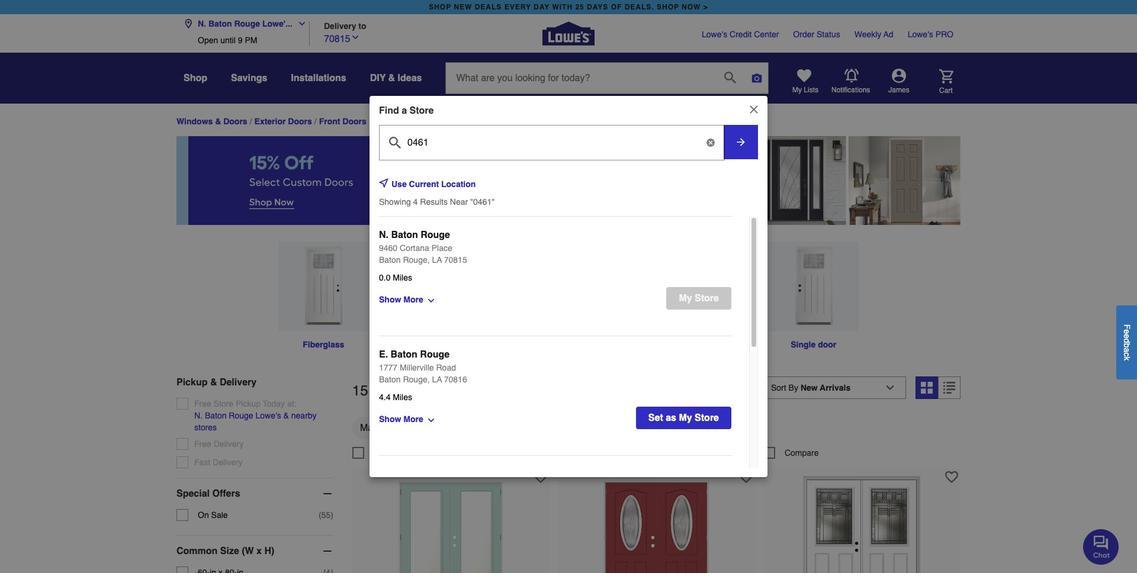 Task type: describe. For each thing, give the bounding box(es) containing it.
weekly ad link
[[855, 28, 894, 40]]

>
[[704, 3, 708, 11]]

25
[[576, 3, 585, 11]]

4.4
[[379, 393, 391, 402]]

clear all button
[[601, 416, 636, 440]]

rouge for e. baton rouge 1777 millerville road baton rouge, la 70816
[[420, 350, 450, 360]]

70816
[[444, 375, 467, 385]]

rouge for n. baton rouge lowe's & nearby stores
[[229, 411, 253, 421]]

set
[[649, 413, 663, 424]]

list box containing material:
[[352, 416, 961, 447]]

as
[[666, 413, 677, 424]]

2 shop from the left
[[657, 3, 679, 11]]

diy
[[370, 73, 386, 84]]

& for diy
[[388, 73, 395, 84]]

to
[[359, 21, 366, 31]]

front inside windows & doors / exterior doors / front doors
[[319, 117, 340, 126]]

n. baton rouge lowe's & nearby stores
[[194, 411, 317, 432]]

lowe'...
[[262, 19, 292, 28]]

70815 inside n. baton rouge 9460 cortana place baton rouge, la 70815
[[444, 255, 467, 265]]

f e e d b a c k
[[1123, 324, 1132, 361]]

e. baton rouge link
[[379, 348, 450, 362]]

my for my store
[[679, 293, 692, 304]]

h)
[[265, 546, 275, 557]]

diy & ideas button
[[370, 68, 422, 89]]

& inside "n. baton rouge lowe's & nearby stores"
[[284, 411, 289, 421]]

15 products in steel double door front doors
[[352, 383, 653, 399]]

n. baton rouge 9460 cortana place baton rouge, la 70815
[[379, 230, 467, 265]]

free for free store pickup today at:
[[194, 399, 211, 409]]

baton for n. baton rouge 9460 cortana place baton rouge, la 70815
[[391, 230, 418, 241]]

material: steel
[[360, 423, 422, 433]]

lowe's for lowe's pro
[[908, 30, 934, 39]]

n. for n. baton rouge 9460 cortana place baton rouge, la 70815
[[379, 230, 389, 241]]

james
[[889, 86, 910, 94]]

double
[[484, 383, 532, 399]]

chat invite button image
[[1084, 529, 1120, 565]]

my lists
[[793, 86, 819, 94]]

n. for n. baton rouge lowe's & nearby stores
[[194, 411, 203, 421]]

doors down installations button
[[343, 117, 367, 126]]

show for e.
[[379, 414, 401, 424]]

in
[[431, 383, 442, 399]]

doors up set
[[612, 383, 653, 399]]

front doors link
[[319, 117, 367, 126]]

n. baton rouge lowe'... button
[[184, 12, 311, 36]]

2 vertical spatial my
[[679, 413, 692, 424]]

d
[[1123, 339, 1132, 343]]

Search Query text field
[[446, 63, 715, 94]]

lowe's home improvement notification center image
[[845, 69, 859, 83]]

every
[[505, 3, 531, 11]]

delivery down free delivery
[[213, 458, 243, 467]]

place
[[432, 244, 453, 253]]

2 heart outline image from the left
[[945, 471, 959, 484]]

all
[[625, 423, 635, 433]]

gps image
[[379, 178, 389, 188]]

cart button
[[923, 69, 954, 95]]

open until 9 pm
[[198, 36, 257, 45]]

advertisement region
[[177, 136, 961, 227]]

showing
[[379, 197, 411, 207]]

road
[[436, 363, 456, 373]]

rouge, for n.
[[403, 255, 430, 265]]

use current location button
[[392, 171, 495, 197]]

1 vertical spatial pickup
[[236, 399, 261, 409]]

s. baton rouge link
[[379, 467, 450, 482]]

notifications
[[832, 86, 871, 94]]

day
[[534, 3, 550, 11]]

open
[[198, 36, 218, 45]]

until
[[220, 36, 236, 45]]

windows
[[177, 117, 213, 126]]

n. baton rouge lowe's & nearby stores button
[[194, 410, 333, 434]]

1 horizontal spatial door
[[818, 340, 837, 349]]

lowe's home improvement cart image
[[940, 69, 954, 83]]

showing                                      4                                     results near "0461"
[[379, 197, 495, 207]]

status
[[817, 30, 841, 39]]

james button
[[871, 69, 928, 95]]

of
[[611, 3, 622, 11]]

pm
[[245, 36, 257, 45]]

4
[[413, 197, 418, 207]]

windows & doors / exterior doors / front doors
[[177, 117, 367, 127]]

sale
[[211, 511, 228, 520]]

miles for e.
[[393, 393, 412, 402]]

9
[[238, 36, 243, 45]]

today
[[263, 399, 285, 409]]

millerville
[[400, 363, 434, 373]]

location
[[441, 180, 476, 189]]

savings button
[[231, 68, 267, 89]]

special offers
[[177, 489, 240, 499]]

1000540217 element
[[558, 447, 613, 459]]

delivery to
[[324, 21, 366, 31]]

store down pickup & delivery
[[214, 399, 234, 409]]

e.
[[379, 350, 388, 360]]

more for e.
[[404, 414, 423, 424]]

savings
[[231, 73, 267, 84]]

installations button
[[291, 68, 346, 89]]

doors right exterior at the top left of page
[[288, 117, 312, 126]]

baton down 1777
[[379, 375, 401, 385]]

close image
[[748, 104, 760, 116]]

2 / from the left
[[314, 117, 317, 127]]

0.0
[[379, 273, 391, 283]]

left-hand inswing link
[[667, 242, 765, 351]]

55
[[321, 511, 331, 520]]

"0461"
[[470, 197, 495, 207]]

0 horizontal spatial pickup
[[177, 377, 208, 388]]

k
[[1123, 357, 1132, 361]]

installations
[[291, 73, 346, 84]]

b
[[1123, 343, 1132, 348]]

weekly ad
[[855, 30, 894, 39]]

location image
[[184, 19, 193, 28]]

show for n.
[[379, 295, 401, 304]]

shop
[[184, 73, 207, 84]]

cortana
[[400, 244, 429, 253]]

1 horizontal spatial steel
[[446, 383, 480, 399]]

common size (w x h) button
[[177, 536, 333, 567]]

1001448674 element
[[764, 447, 819, 459]]

ad
[[884, 30, 894, 39]]

nearby
[[291, 411, 317, 421]]

chevron down image inside n. baton rouge lowe'... button
[[292, 19, 307, 28]]

baton for s. baton rouge
[[391, 469, 418, 480]]

my store
[[679, 293, 719, 304]]

pro
[[936, 30, 954, 39]]

baton for n. baton rouge lowe's & nearby stores
[[205, 411, 227, 421]]



Task type: vqa. For each thing, say whether or not it's contained in the screenshot.
1st #
no



Task type: locate. For each thing, give the bounding box(es) containing it.
0 vertical spatial show
[[379, 295, 401, 304]]

baton up millerville
[[391, 350, 418, 360]]

show more down 4.4 miles
[[379, 414, 423, 424]]

minus image down the 55
[[322, 546, 333, 557]]

show down 4.4
[[379, 414, 401, 424]]

1 horizontal spatial 70815
[[444, 255, 467, 265]]

1 vertical spatial n.
[[379, 230, 389, 241]]

set as my store button
[[636, 407, 732, 430]]

&
[[388, 73, 395, 84], [215, 117, 221, 126], [210, 377, 217, 388], [284, 411, 289, 421]]

c
[[1123, 352, 1132, 357]]

3 compare from the left
[[785, 448, 819, 458]]

2 e from the top
[[1123, 334, 1132, 339]]

rouge up pm
[[234, 19, 260, 28]]

left-
[[680, 340, 698, 349]]

arrow right image
[[735, 136, 747, 148]]

n. inside "n. baton rouge lowe's & nearby stores"
[[194, 411, 203, 421]]

1 horizontal spatial a
[[1123, 348, 1132, 352]]

1 minus image from the top
[[322, 488, 333, 500]]

n. inside n. baton rouge 9460 cortana place baton rouge, la 70815
[[379, 230, 389, 241]]

lowe's down today
[[256, 411, 281, 421]]

rouge
[[234, 19, 260, 28], [421, 230, 450, 241], [420, 350, 450, 360], [229, 411, 253, 421], [420, 469, 450, 480]]

on sale
[[198, 511, 228, 520]]

compare inside 1000540217 element
[[579, 448, 613, 458]]

None search field
[[446, 62, 769, 105]]

1 free from the top
[[194, 399, 211, 409]]

my left lists on the top of page
[[793, 86, 802, 94]]

1 shop from the left
[[429, 3, 452, 11]]

1 rouge, from the top
[[403, 255, 430, 265]]

lowe's credit center
[[702, 30, 779, 39]]

1 vertical spatial rouge,
[[403, 375, 430, 385]]

0 vertical spatial door
[[818, 340, 837, 349]]

rouge inside e. baton rouge 1777 millerville road baton rouge, la 70816
[[420, 350, 450, 360]]

rouge down close circle filled image
[[420, 469, 450, 480]]

n. inside button
[[198, 19, 206, 28]]

1 horizontal spatial heart outline image
[[945, 471, 959, 484]]

material:
[[360, 423, 397, 433]]

a right find
[[402, 105, 407, 116]]

1 vertical spatial show more
[[379, 414, 423, 424]]

chevron down image inside 70815 button
[[350, 32, 360, 42]]

steel right the in
[[446, 383, 480, 399]]

cart
[[940, 86, 953, 94]]

rouge inside button
[[234, 19, 260, 28]]

0 vertical spatial my
[[793, 86, 802, 94]]

2 vertical spatial n.
[[194, 411, 203, 421]]

)
[[331, 511, 333, 520]]

1 vertical spatial more
[[404, 414, 423, 424]]

clear
[[602, 423, 623, 433]]

1777
[[379, 363, 398, 373]]

shop left now
[[657, 3, 679, 11]]

chevron down image left delivery to
[[292, 19, 307, 28]]

chevron down image down to
[[350, 32, 360, 42]]

2 miles from the top
[[393, 393, 412, 402]]

n. up stores
[[194, 411, 203, 421]]

shop left new
[[429, 3, 452, 11]]

compare for 1000540217 element
[[579, 448, 613, 458]]

results
[[420, 197, 448, 207]]

la for n. baton rouge
[[432, 255, 442, 265]]

minus image
[[322, 488, 333, 500], [322, 546, 333, 557]]

& right 'windows'
[[215, 117, 221, 126]]

find a store
[[379, 105, 434, 116]]

s.
[[379, 469, 388, 480]]

single
[[791, 340, 816, 349]]

camera image
[[752, 72, 763, 84]]

compare inside 1000540151 element
[[374, 448, 408, 458]]

front
[[319, 117, 340, 126], [571, 383, 608, 399]]

show
[[379, 295, 401, 304], [379, 414, 401, 424]]

free down stores
[[194, 440, 211, 449]]

2 horizontal spatial compare
[[785, 448, 819, 458]]

0 horizontal spatial a
[[402, 105, 407, 116]]

1 horizontal spatial chevron down image
[[350, 32, 360, 42]]

1 la from the top
[[432, 255, 442, 265]]

2 rouge, from the top
[[403, 375, 430, 385]]

rouge for s. baton rouge
[[420, 469, 450, 480]]

miles
[[393, 273, 412, 283], [393, 393, 412, 402]]

1 horizontal spatial compare
[[579, 448, 613, 458]]

1 vertical spatial free
[[194, 440, 211, 449]]

compare inside 1001448674 element
[[785, 448, 819, 458]]

/
[[250, 117, 252, 127], [314, 117, 317, 127]]

1 more from the top
[[404, 295, 423, 304]]

1 vertical spatial steel
[[399, 423, 422, 433]]

show more down 0.0 miles
[[379, 295, 423, 304]]

e. baton rouge 1777 millerville road baton rouge, la 70816
[[379, 350, 467, 385]]

more down 0.0 miles
[[404, 295, 423, 304]]

grid view image
[[921, 382, 933, 394]]

store right as
[[695, 413, 719, 424]]

e up b
[[1123, 334, 1132, 339]]

1 horizontal spatial lowe's
[[702, 30, 728, 39]]

0 vertical spatial minus image
[[322, 488, 333, 500]]

a inside button
[[1123, 348, 1132, 352]]

0 horizontal spatial front
[[319, 117, 340, 126]]

2 la from the top
[[432, 375, 442, 385]]

0 vertical spatial chevron down image
[[292, 19, 307, 28]]

x
[[257, 546, 262, 557]]

fast delivery
[[194, 458, 243, 467]]

rouge, inside n. baton rouge 9460 cortana place baton rouge, la 70815
[[403, 255, 430, 265]]

pickup & delivery
[[177, 377, 257, 388]]

more for n.
[[404, 295, 423, 304]]

use current location
[[392, 180, 476, 189]]

at:
[[287, 399, 297, 409]]

fast
[[194, 458, 210, 467]]

front up clear
[[571, 383, 608, 399]]

0 horizontal spatial heart outline image
[[534, 471, 547, 484]]

miles right 4.4
[[393, 393, 412, 402]]

days
[[587, 3, 609, 11]]

1 e from the top
[[1123, 329, 1132, 334]]

1 show from the top
[[379, 295, 401, 304]]

rouge, for e.
[[403, 375, 430, 385]]

rouge up road
[[420, 350, 450, 360]]

weekly
[[855, 30, 882, 39]]

1 vertical spatial show
[[379, 414, 401, 424]]

minus image inside special offers button
[[322, 488, 333, 500]]

more
[[404, 295, 423, 304], [404, 414, 423, 424]]

order status link
[[794, 28, 841, 40]]

baton up stores
[[205, 411, 227, 421]]

Zip Code, City, State or Store # text field
[[384, 131, 719, 149]]

0 vertical spatial front
[[319, 117, 340, 126]]

& for pickup
[[210, 377, 217, 388]]

baton inside button
[[208, 19, 232, 28]]

n. baton rouge link
[[379, 228, 450, 242]]

2 show from the top
[[379, 414, 401, 424]]

& down at:
[[284, 411, 289, 421]]

lowe's left credit
[[702, 30, 728, 39]]

9460
[[379, 244, 398, 253]]

la down place
[[432, 255, 442, 265]]

rouge down free store pickup today at:
[[229, 411, 253, 421]]

on
[[198, 511, 209, 520]]

inswing
[[720, 340, 751, 349]]

more down 4.4 miles
[[404, 414, 423, 424]]

0 vertical spatial rouge,
[[403, 255, 430, 265]]

compare for 1001448674 element
[[785, 448, 819, 458]]

rouge, down cortana
[[403, 255, 430, 265]]

order
[[794, 30, 815, 39]]

rouge for n. baton rouge lowe'...
[[234, 19, 260, 28]]

now
[[682, 3, 701, 11]]

1000540151 element
[[352, 447, 408, 459]]

store up hand
[[695, 293, 719, 304]]

1 miles from the top
[[393, 273, 412, 283]]

baton right s.
[[391, 469, 418, 480]]

la inside e. baton rouge 1777 millerville road baton rouge, la 70816
[[432, 375, 442, 385]]

exterior
[[254, 117, 286, 126]]

steel left close circle filled image
[[399, 423, 422, 433]]

70815 inside button
[[324, 33, 350, 44]]

0 vertical spatial pickup
[[177, 377, 208, 388]]

lowe's inside "n. baton rouge lowe's & nearby stores"
[[256, 411, 281, 421]]

70815 button
[[324, 31, 360, 46]]

chevron down image
[[292, 19, 307, 28], [350, 32, 360, 42]]

baton for e. baton rouge 1777 millerville road baton rouge, la 70816
[[391, 350, 418, 360]]

0 vertical spatial la
[[432, 255, 442, 265]]

shop button
[[184, 68, 207, 89]]

products
[[372, 383, 427, 399]]

0 vertical spatial free
[[194, 399, 211, 409]]

rouge for n. baton rouge 9460 cortana place baton rouge, la 70815
[[421, 230, 450, 241]]

rouge inside "n. baton rouge lowe's & nearby stores"
[[229, 411, 253, 421]]

0 horizontal spatial lowe's
[[256, 411, 281, 421]]

1 vertical spatial front
[[571, 383, 608, 399]]

lowe's left "pro"
[[908, 30, 934, 39]]

free up stores
[[194, 399, 211, 409]]

baton down 9460
[[379, 255, 401, 265]]

door right single
[[818, 340, 837, 349]]

1 heart outline image from the left
[[534, 471, 547, 484]]

lowe's home improvement lists image
[[797, 69, 812, 83]]

e
[[1123, 329, 1132, 334], [1123, 334, 1132, 339]]

store right find
[[410, 105, 434, 116]]

0 vertical spatial n.
[[198, 19, 206, 28]]

0 horizontal spatial steel
[[399, 423, 422, 433]]

rouge, down millerville
[[403, 375, 430, 385]]

ideas
[[398, 73, 422, 84]]

steel
[[446, 383, 480, 399], [399, 423, 422, 433]]

deals.
[[625, 3, 654, 11]]

0 horizontal spatial 70815
[[324, 33, 350, 44]]

e up d
[[1123, 329, 1132, 334]]

0 vertical spatial steel
[[446, 383, 480, 399]]

1 vertical spatial 70815
[[444, 255, 467, 265]]

show down 0.0
[[379, 295, 401, 304]]

& right diy
[[388, 73, 395, 84]]

70815 down place
[[444, 255, 467, 265]]

front down installations
[[319, 117, 340, 126]]

minus image for common size (w x h)
[[322, 546, 333, 557]]

1 vertical spatial chevron down image
[[350, 32, 360, 42]]

fiberglass link
[[275, 242, 373, 351]]

1 horizontal spatial front
[[571, 383, 608, 399]]

70815 down delivery to
[[324, 33, 350, 44]]

shop new deals every day with 25 days of deals. shop now >
[[429, 3, 708, 11]]

1 horizontal spatial /
[[314, 117, 317, 127]]

common size (w x h)
[[177, 546, 275, 557]]

left-hand inswing
[[680, 340, 751, 349]]

4.4 miles
[[379, 393, 412, 402]]

rouge, inside e. baton rouge 1777 millerville road baton rouge, la 70816
[[403, 375, 430, 385]]

& for windows
[[215, 117, 221, 126]]

n. for n. baton rouge lowe'...
[[198, 19, 206, 28]]

1 horizontal spatial shop
[[657, 3, 679, 11]]

la
[[432, 255, 442, 265], [432, 375, 442, 385]]

la inside n. baton rouge 9460 cortana place baton rouge, la 70815
[[432, 255, 442, 265]]

heart outline image
[[534, 471, 547, 484], [945, 471, 959, 484]]

free delivery
[[194, 440, 244, 449]]

1 vertical spatial a
[[1123, 348, 1132, 352]]

compare for 1000540151 element
[[374, 448, 408, 458]]

0 horizontal spatial chevron down image
[[292, 19, 307, 28]]

/ left front doors link
[[314, 117, 317, 127]]

delivery up free store pickup today at:
[[220, 377, 257, 388]]

miles for n.
[[393, 273, 412, 283]]

0 vertical spatial show more
[[379, 295, 423, 304]]

f
[[1123, 324, 1132, 329]]

0 vertical spatial miles
[[393, 273, 412, 283]]

pickup up "n. baton rouge lowe's & nearby stores"
[[236, 399, 261, 409]]

search image
[[725, 71, 737, 83]]

my right as
[[679, 413, 692, 424]]

2 compare from the left
[[579, 448, 613, 458]]

& up free store pickup today at:
[[210, 377, 217, 388]]

0 horizontal spatial door
[[536, 383, 567, 399]]

baton
[[208, 19, 232, 28], [391, 230, 418, 241], [379, 255, 401, 265], [391, 350, 418, 360], [379, 375, 401, 385], [205, 411, 227, 421], [391, 469, 418, 480]]

(w
[[242, 546, 254, 557]]

my up left-
[[679, 293, 692, 304]]

1 horizontal spatial pickup
[[236, 399, 261, 409]]

0 horizontal spatial shop
[[429, 3, 452, 11]]

1 vertical spatial my
[[679, 293, 692, 304]]

1 vertical spatial miles
[[393, 393, 412, 402]]

( 55 )
[[319, 511, 333, 520]]

1 vertical spatial la
[[432, 375, 442, 385]]

close circle filled image
[[427, 425, 434, 432]]

1 compare from the left
[[374, 448, 408, 458]]

doors left exterior at the top left of page
[[223, 117, 247, 126]]

miles right 0.0
[[393, 273, 412, 283]]

2 minus image from the top
[[322, 546, 333, 557]]

size
[[220, 546, 239, 557]]

minus image for special offers
[[322, 488, 333, 500]]

0 vertical spatial a
[[402, 105, 407, 116]]

s. baton rouge
[[379, 469, 450, 480]]

2 free from the top
[[194, 440, 211, 449]]

& inside windows & doors / exterior doors / front doors
[[215, 117, 221, 126]]

0 horizontal spatial compare
[[374, 448, 408, 458]]

compare
[[374, 448, 408, 458], [579, 448, 613, 458], [785, 448, 819, 458]]

a up k
[[1123, 348, 1132, 352]]

baton up open until 9 pm
[[208, 19, 232, 28]]

stores
[[194, 423, 217, 432]]

lowe's inside "link"
[[702, 30, 728, 39]]

lowe's pro link
[[908, 28, 954, 40]]

baton inside "n. baton rouge lowe's & nearby stores"
[[205, 411, 227, 421]]

1 / from the left
[[250, 117, 252, 127]]

my for my lists
[[793, 86, 802, 94]]

n. right location image
[[198, 19, 206, 28]]

/ left exterior at the top left of page
[[250, 117, 252, 127]]

n. up 9460
[[379, 230, 389, 241]]

minus image inside common size (w x h) button
[[322, 546, 333, 557]]

hand
[[698, 340, 718, 349]]

2 show more from the top
[[379, 414, 423, 424]]

(
[[319, 511, 321, 520]]

door right double
[[536, 383, 567, 399]]

delivery up fast delivery
[[214, 440, 244, 449]]

f e e d b a c k button
[[1117, 305, 1138, 380]]

lowe's for lowe's credit center
[[702, 30, 728, 39]]

1 show more from the top
[[379, 295, 423, 304]]

la down road
[[432, 375, 442, 385]]

rouge inside n. baton rouge 9460 cortana place baton rouge, la 70815
[[421, 230, 450, 241]]

exterior doors link
[[254, 117, 312, 126]]

lowe's credit center link
[[702, 28, 779, 40]]

free store pickup today at:
[[194, 399, 297, 409]]

my store button
[[667, 287, 732, 310]]

heart outline image
[[740, 471, 753, 484]]

find
[[379, 105, 399, 116]]

near
[[450, 197, 468, 207]]

0 vertical spatial more
[[404, 295, 423, 304]]

set as my store
[[649, 413, 719, 424]]

1 vertical spatial minus image
[[322, 546, 333, 557]]

delivery left to
[[324, 21, 356, 31]]

minus image up the 55
[[322, 488, 333, 500]]

list view image
[[944, 382, 956, 394]]

baton for n. baton rouge lowe'...
[[208, 19, 232, 28]]

clear all
[[602, 423, 635, 433]]

0 horizontal spatial /
[[250, 117, 252, 127]]

baton up cortana
[[391, 230, 418, 241]]

show more for e.
[[379, 414, 423, 424]]

la for e. baton rouge
[[432, 375, 442, 385]]

1 vertical spatial door
[[536, 383, 567, 399]]

pickup up stores
[[177, 377, 208, 388]]

2 horizontal spatial lowe's
[[908, 30, 934, 39]]

show more for n.
[[379, 295, 423, 304]]

0 vertical spatial 70815
[[324, 33, 350, 44]]

list box
[[352, 416, 961, 447]]

2 more from the top
[[404, 414, 423, 424]]

rouge up place
[[421, 230, 450, 241]]

free for free delivery
[[194, 440, 211, 449]]

lowe's home improvement logo image
[[543, 7, 595, 60]]

windows & doors link
[[177, 117, 247, 126]]



